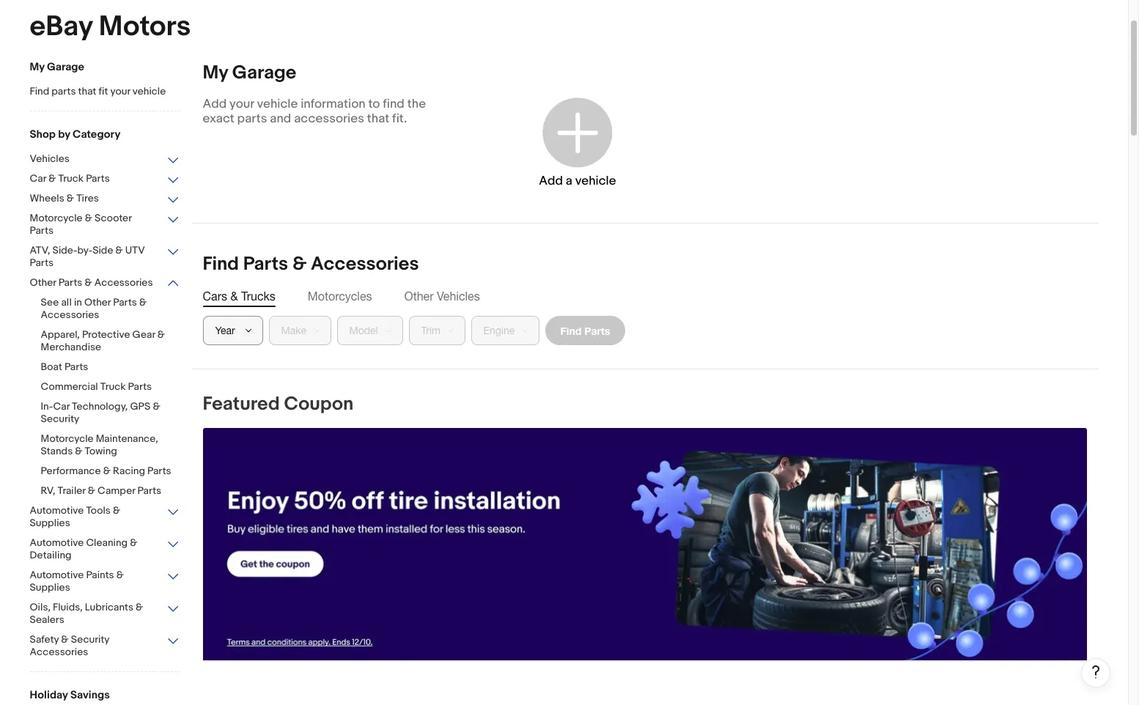 Task type: describe. For each thing, give the bounding box(es) containing it.
enjoy 50% off tire installation image
[[203, 428, 1087, 661]]

trucks
[[241, 290, 275, 303]]

0 horizontal spatial your
[[110, 85, 130, 97]]

holiday
[[30, 688, 68, 702]]

that inside add your vehicle information to find the exact parts and accessories that fit.
[[367, 111, 389, 126]]

oils,
[[30, 601, 51, 613]]

add for add a vehicle
[[539, 173, 563, 188]]

camper
[[98, 484, 135, 497]]

atv, side-by-side & utv parts button
[[30, 244, 180, 270]]

motorcycle & scooter parts button
[[30, 212, 180, 238]]

tools
[[86, 504, 111, 517]]

motorcycle maintenance, stands & towing link
[[41, 432, 191, 459]]

gear
[[132, 328, 155, 341]]

0 vertical spatial motorcycle
[[30, 212, 82, 224]]

my garage inside main content
[[203, 62, 296, 84]]

merchandise
[[41, 341, 101, 353]]

accessories up apparel,
[[41, 309, 99, 321]]

side-
[[52, 244, 77, 257]]

1 supplies from the top
[[30, 517, 70, 529]]

the
[[407, 97, 426, 111]]

oils, fluids, lubricants & sealers button
[[30, 601, 180, 627]]

maintenance,
[[96, 432, 158, 445]]

automotive tools & supplies button
[[30, 504, 180, 531]]

motors
[[99, 10, 191, 44]]

apparel, protective gear & merchandise link
[[41, 328, 191, 355]]

exact
[[203, 111, 234, 126]]

your inside add your vehicle information to find the exact parts and accessories that fit.
[[229, 97, 254, 111]]

performance
[[41, 465, 101, 477]]

safety & security accessories button
[[30, 633, 180, 660]]

tires
[[76, 192, 99, 204]]

see all in other parts & accessories link
[[41, 296, 191, 322]]

vehicles inside the vehicles car & truck parts wheels & tires motorcycle & scooter parts atv, side-by-side & utv parts other parts & accessories see all in other parts & accessories apparel, protective gear & merchandise boat parts commercial truck parts in-car technology, gps & security motorcycle maintenance, stands & towing performance & racing parts rv, trailer & camper parts automotive tools & supplies automotive cleaning & detailing automotive paints & supplies oils, fluids, lubricants & sealers safety & security accessories
[[30, 152, 69, 165]]

rv, trailer & camper parts link
[[41, 484, 191, 498]]

and
[[270, 111, 291, 126]]

find parts
[[560, 324, 610, 337]]

in-
[[41, 400, 53, 413]]

3 automotive from the top
[[30, 569, 84, 581]]

atv,
[[30, 244, 50, 257]]

accessories up the "motorcycles"
[[311, 253, 419, 276]]

shop
[[30, 128, 56, 141]]

tab list containing cars & trucks
[[203, 288, 1087, 304]]

add a vehicle
[[539, 173, 616, 188]]

other parts & accessories button
[[30, 276, 180, 290]]

lubricants
[[85, 601, 133, 613]]

scooter
[[95, 212, 132, 224]]

1 vertical spatial truck
[[100, 380, 126, 393]]

boat
[[41, 361, 62, 373]]

performance & racing parts link
[[41, 465, 191, 479]]

ebay
[[30, 10, 93, 44]]

0 horizontal spatial my garage
[[30, 60, 84, 74]]

all
[[61, 296, 72, 309]]

cars & trucks
[[203, 290, 275, 303]]

see
[[41, 296, 59, 309]]

add for add your vehicle information to find the exact parts and accessories that fit.
[[203, 97, 227, 111]]

side
[[93, 244, 113, 257]]

featured
[[203, 393, 280, 416]]

accessories
[[294, 111, 364, 126]]

sealers
[[30, 613, 64, 626]]

cleaning
[[86, 537, 128, 549]]

1 vertical spatial security
[[71, 633, 109, 646]]

category
[[73, 128, 120, 141]]

fit.
[[392, 111, 407, 126]]

towing
[[85, 445, 117, 457]]

gps
[[130, 400, 150, 413]]

rv,
[[41, 484, 55, 497]]

fit
[[99, 85, 108, 97]]

find parts button
[[545, 316, 626, 345]]

1 horizontal spatial other
[[84, 296, 111, 309]]

2 automotive from the top
[[30, 537, 84, 549]]

stands
[[41, 445, 73, 457]]

automotive cleaning & detailing button
[[30, 537, 180, 563]]

parts inside button
[[584, 324, 610, 337]]

apparel,
[[41, 328, 80, 341]]

fluids,
[[53, 601, 83, 613]]

find for find parts
[[560, 324, 581, 337]]

by-
[[77, 244, 93, 257]]

utv
[[125, 244, 145, 257]]

parts inside the find parts that fit your vehicle link
[[52, 85, 76, 97]]



Task type: vqa. For each thing, say whether or not it's contained in the screenshot.
second bids
no



Task type: locate. For each thing, give the bounding box(es) containing it.
vehicle inside button
[[575, 173, 616, 188]]

add inside button
[[539, 173, 563, 188]]

add a vehicle image
[[539, 93, 616, 170]]

technology,
[[72, 400, 128, 413]]

1 vertical spatial automotive
[[30, 537, 84, 549]]

0 vertical spatial vehicles
[[30, 152, 69, 165]]

commercial
[[41, 380, 98, 393]]

add a vehicle button
[[487, 76, 668, 208]]

vehicle
[[133, 85, 166, 97], [257, 97, 298, 111], [575, 173, 616, 188]]

2 vertical spatial automotive
[[30, 569, 84, 581]]

automotive down rv,
[[30, 504, 84, 517]]

automotive down detailing
[[30, 569, 84, 581]]

0 horizontal spatial garage
[[47, 60, 84, 74]]

accessories down sealers
[[30, 646, 88, 658]]

my garage up exact
[[203, 62, 296, 84]]

find parts that fit your vehicle link
[[30, 85, 180, 99]]

truck up tires
[[58, 172, 84, 185]]

garage
[[47, 60, 84, 74], [232, 62, 296, 84]]

parts inside add your vehicle information to find the exact parts and accessories that fit.
[[237, 111, 267, 126]]

1 horizontal spatial garage
[[232, 62, 296, 84]]

my up exact
[[203, 62, 228, 84]]

that inside the find parts that fit your vehicle link
[[78, 85, 96, 97]]

other
[[30, 276, 56, 289], [404, 290, 434, 303], [84, 296, 111, 309]]

1 automotive from the top
[[30, 504, 84, 517]]

security down oils, fluids, lubricants & sealers dropdown button
[[71, 633, 109, 646]]

vehicle for add your vehicle information to find the exact parts and accessories that fit.
[[257, 97, 298, 111]]

find inside button
[[560, 324, 581, 337]]

&
[[48, 172, 56, 185], [67, 192, 74, 204], [85, 212, 92, 224], [115, 244, 123, 257], [292, 253, 307, 276], [85, 276, 92, 289], [230, 290, 238, 303], [139, 296, 147, 309], [157, 328, 165, 341], [153, 400, 160, 413], [75, 445, 82, 457], [103, 465, 111, 477], [88, 484, 95, 497], [113, 504, 120, 517], [130, 537, 137, 549], [116, 569, 124, 581], [136, 601, 143, 613], [61, 633, 69, 646]]

in-car technology, gps & security link
[[41, 400, 191, 427]]

add left and
[[203, 97, 227, 111]]

garage up the find parts that fit your vehicle
[[47, 60, 84, 74]]

parts
[[86, 172, 110, 185], [30, 224, 54, 237], [243, 253, 288, 276], [30, 257, 54, 269], [58, 276, 82, 289], [113, 296, 137, 309], [584, 324, 610, 337], [64, 361, 88, 373], [128, 380, 152, 393], [147, 465, 171, 477], [137, 484, 161, 497]]

vehicle right "fit"
[[133, 85, 166, 97]]

1 horizontal spatial my
[[203, 62, 228, 84]]

add
[[203, 97, 227, 111], [539, 173, 563, 188]]

add your vehicle information to find the exact parts and accessories that fit.
[[203, 97, 426, 126]]

parts left "fit"
[[52, 85, 76, 97]]

supplies up oils,
[[30, 581, 70, 594]]

0 vertical spatial security
[[41, 413, 79, 425]]

commercial truck parts link
[[41, 380, 191, 394]]

main content containing my garage
[[191, 62, 1110, 705]]

0 horizontal spatial vehicles
[[30, 152, 69, 165]]

find for find parts & accessories
[[203, 253, 239, 276]]

0 vertical spatial that
[[78, 85, 96, 97]]

vehicle left information
[[257, 97, 298, 111]]

0 horizontal spatial parts
[[52, 85, 76, 97]]

2 horizontal spatial other
[[404, 290, 434, 303]]

1 vertical spatial supplies
[[30, 581, 70, 594]]

help, opens dialogs image
[[1088, 665, 1103, 679]]

1 vertical spatial motorcycle
[[41, 432, 93, 445]]

0 horizontal spatial that
[[78, 85, 96, 97]]

truck down boat parts link
[[100, 380, 126, 393]]

shop by category
[[30, 128, 120, 141]]

vehicles button
[[30, 152, 180, 166]]

0 vertical spatial find
[[30, 85, 49, 97]]

garage inside main content
[[232, 62, 296, 84]]

that left "fit"
[[78, 85, 96, 97]]

accessories up see all in other parts & accessories link
[[94, 276, 153, 289]]

1 horizontal spatial my garage
[[203, 62, 296, 84]]

0 horizontal spatial car
[[30, 172, 46, 185]]

protective
[[82, 328, 130, 341]]

paints
[[86, 569, 114, 581]]

1 horizontal spatial parts
[[237, 111, 267, 126]]

my down ebay
[[30, 60, 44, 74]]

1 horizontal spatial vehicles
[[437, 290, 480, 303]]

0 vertical spatial supplies
[[30, 517, 70, 529]]

that left fit.
[[367, 111, 389, 126]]

0 horizontal spatial other
[[30, 276, 56, 289]]

by
[[58, 128, 70, 141]]

motorcycle up performance
[[41, 432, 93, 445]]

find for find parts that fit your vehicle
[[30, 85, 49, 97]]

my garage down ebay
[[30, 60, 84, 74]]

detailing
[[30, 549, 72, 561]]

1 vertical spatial vehicles
[[437, 290, 480, 303]]

car
[[30, 172, 46, 185], [53, 400, 70, 413]]

1 vertical spatial parts
[[237, 111, 267, 126]]

supplies
[[30, 517, 70, 529], [30, 581, 70, 594]]

1 horizontal spatial find
[[203, 253, 239, 276]]

1 vertical spatial find
[[203, 253, 239, 276]]

1 vertical spatial add
[[539, 173, 563, 188]]

0 horizontal spatial truck
[[58, 172, 84, 185]]

0 horizontal spatial vehicle
[[133, 85, 166, 97]]

automotive left cleaning
[[30, 537, 84, 549]]

2 vertical spatial find
[[560, 324, 581, 337]]

your left and
[[229, 97, 254, 111]]

find parts & accessories
[[203, 253, 419, 276]]

1 horizontal spatial car
[[53, 400, 70, 413]]

that
[[78, 85, 96, 97], [367, 111, 389, 126]]

trailer
[[58, 484, 86, 497]]

0 vertical spatial car
[[30, 172, 46, 185]]

wheels
[[30, 192, 64, 204]]

boat parts link
[[41, 361, 191, 375]]

& inside tab list
[[230, 290, 238, 303]]

0 vertical spatial truck
[[58, 172, 84, 185]]

1 vertical spatial car
[[53, 400, 70, 413]]

tab list
[[203, 288, 1087, 304]]

motorcycles
[[308, 290, 372, 303]]

2 horizontal spatial find
[[560, 324, 581, 337]]

add left a
[[539, 173, 563, 188]]

parts left and
[[237, 111, 267, 126]]

0 vertical spatial add
[[203, 97, 227, 111]]

savings
[[70, 688, 110, 702]]

featured coupon
[[203, 393, 353, 416]]

coupon
[[284, 393, 353, 416]]

garage up and
[[232, 62, 296, 84]]

None text field
[[203, 428, 1087, 661]]

cars
[[203, 290, 227, 303]]

1 vertical spatial that
[[367, 111, 389, 126]]

2 supplies from the top
[[30, 581, 70, 594]]

information
[[301, 97, 366, 111]]

my
[[30, 60, 44, 74], [203, 62, 228, 84]]

main content
[[191, 62, 1110, 705]]

safety
[[30, 633, 59, 646]]

add inside add your vehicle information to find the exact parts and accessories that fit.
[[203, 97, 227, 111]]

to
[[368, 97, 380, 111]]

your right "fit"
[[110, 85, 130, 97]]

1 horizontal spatial your
[[229, 97, 254, 111]]

supplies up detailing
[[30, 517, 70, 529]]

vehicles
[[30, 152, 69, 165], [437, 290, 480, 303]]

find parts that fit your vehicle
[[30, 85, 166, 97]]

automotive paints & supplies button
[[30, 569, 180, 595]]

1 horizontal spatial truck
[[100, 380, 126, 393]]

your
[[110, 85, 130, 97], [229, 97, 254, 111]]

in
[[74, 296, 82, 309]]

1 horizontal spatial add
[[539, 173, 563, 188]]

car up wheels
[[30, 172, 46, 185]]

wheels & tires button
[[30, 192, 180, 206]]

other vehicles
[[404, 290, 480, 303]]

2 horizontal spatial vehicle
[[575, 173, 616, 188]]

find
[[383, 97, 404, 111]]

security
[[41, 413, 79, 425], [71, 633, 109, 646]]

my inside main content
[[203, 62, 228, 84]]

my garage
[[30, 60, 84, 74], [203, 62, 296, 84]]

holiday savings
[[30, 688, 110, 702]]

automotive
[[30, 504, 84, 517], [30, 537, 84, 549], [30, 569, 84, 581]]

vehicles car & truck parts wheels & tires motorcycle & scooter parts atv, side-by-side & utv parts other parts & accessories see all in other parts & accessories apparel, protective gear & merchandise boat parts commercial truck parts in-car technology, gps & security motorcycle maintenance, stands & towing performance & racing parts rv, trailer & camper parts automotive tools & supplies automotive cleaning & detailing automotive paints & supplies oils, fluids, lubricants & sealers safety & security accessories
[[30, 152, 171, 658]]

car & truck parts button
[[30, 172, 180, 186]]

0 horizontal spatial add
[[203, 97, 227, 111]]

vehicle for add a vehicle
[[575, 173, 616, 188]]

parts
[[52, 85, 76, 97], [237, 111, 267, 126]]

0 vertical spatial parts
[[52, 85, 76, 97]]

racing
[[113, 465, 145, 477]]

a
[[566, 173, 572, 188]]

0 vertical spatial automotive
[[30, 504, 84, 517]]

0 horizontal spatial find
[[30, 85, 49, 97]]

security up the stands
[[41, 413, 79, 425]]

1 horizontal spatial that
[[367, 111, 389, 126]]

motorcycle down wheels
[[30, 212, 82, 224]]

0 horizontal spatial my
[[30, 60, 44, 74]]

1 horizontal spatial vehicle
[[257, 97, 298, 111]]

vehicle inside add your vehicle information to find the exact parts and accessories that fit.
[[257, 97, 298, 111]]

car down 'commercial'
[[53, 400, 70, 413]]

motorcycle
[[30, 212, 82, 224], [41, 432, 93, 445]]

vehicle right a
[[575, 173, 616, 188]]

ebay motors
[[30, 10, 191, 44]]



